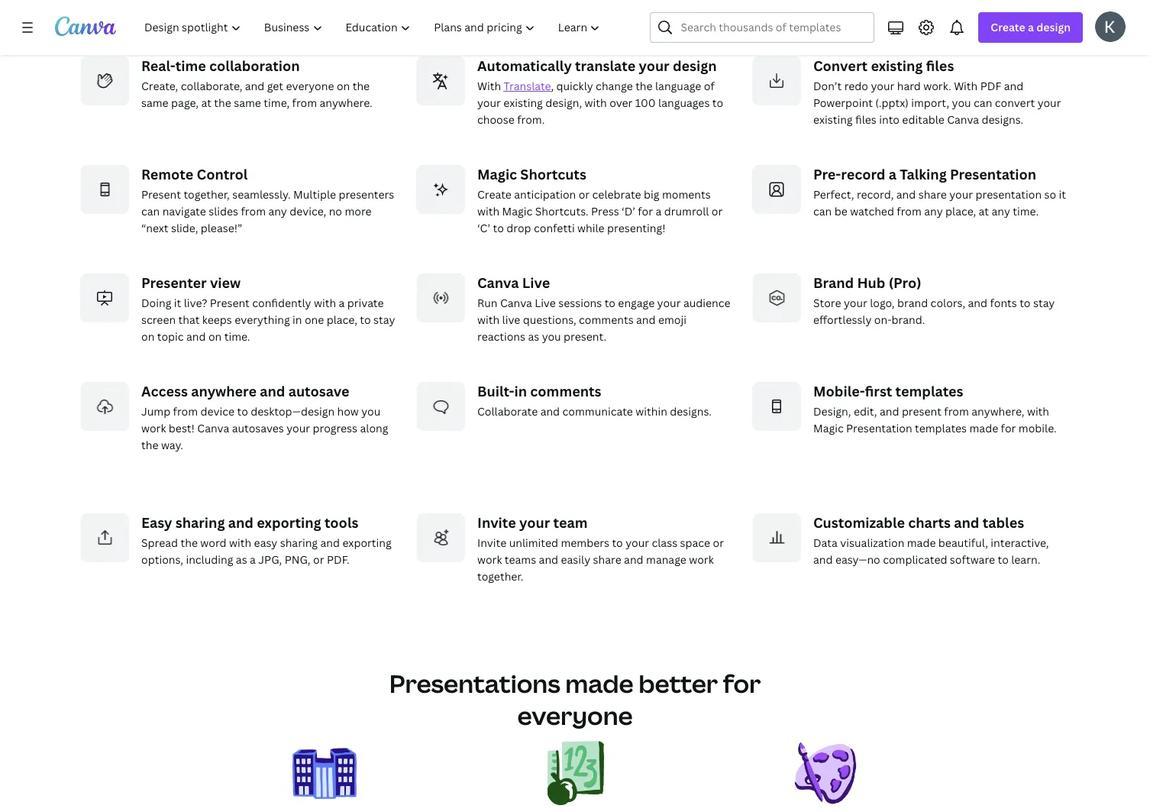 Task type: vqa. For each thing, say whether or not it's contained in the screenshot.
the topmost stay
yes



Task type: locate. For each thing, give the bounding box(es) containing it.
comments
[[579, 313, 634, 327], [531, 382, 602, 401]]

comments inside the canva live run canva live sessions to engage your audience with live questions, comments and emoji reactions as you present.
[[579, 313, 634, 327]]

on
[[337, 79, 350, 93], [141, 330, 155, 344], [209, 330, 222, 344]]

magic inside mobile-first templates design, edit, and present from anywhere, with magic presentation templates made for mobile.
[[814, 421, 844, 436]]

1 horizontal spatial create
[[991, 20, 1026, 34]]

design up of
[[673, 57, 717, 75]]

(.pptx) import,
[[876, 96, 950, 110]]

2 horizontal spatial you
[[953, 96, 972, 110]]

from inside real-time collaboration create, collaborate, and get everyone on the same page, at the same time, from anywhere.
[[292, 96, 317, 110]]

any down seamlessly.
[[269, 204, 287, 219]]

from up best!
[[173, 404, 198, 419]]

your up emoji
[[658, 296, 681, 310]]

from.
[[517, 113, 545, 127]]

0 vertical spatial time.
[[1013, 204, 1039, 219]]

shortcuts
[[521, 165, 587, 184]]

0 vertical spatial made
[[970, 421, 999, 436]]

present down view
[[210, 296, 250, 310]]

templates down present
[[915, 421, 967, 436]]

remote control image
[[80, 165, 129, 214]]

same left time, at the top of the page
[[234, 96, 261, 110]]

0 vertical spatial share
[[919, 187, 947, 202]]

from down seamlessly.
[[241, 204, 266, 219]]

any down talking
[[925, 204, 943, 219]]

None search field
[[651, 12, 875, 43]]

communicate
[[563, 404, 633, 419]]

from right time, at the top of the page
[[292, 96, 317, 110]]

to left 'engage'
[[605, 296, 616, 310]]

2 vertical spatial existing
[[814, 113, 853, 127]]

with inside presenter view doing it live? present confidently with a private screen that keeps everything in one place, to stay on topic and on time.
[[314, 296, 336, 310]]

0 vertical spatial design
[[1037, 20, 1071, 34]]

convert existing files image
[[753, 57, 802, 106]]

your inside pre-record a talking presentation perfect, record, and share your presentation so it can be watched from any place, at any time.
[[950, 187, 974, 202]]

1 vertical spatial magic
[[502, 204, 533, 219]]

1 vertical spatial templates
[[915, 421, 967, 436]]

pre-record a talking presentation image
[[753, 165, 802, 214]]

from right present
[[945, 404, 970, 419]]

reactions
[[478, 330, 526, 344]]

1 vertical spatial live
[[535, 296, 556, 310]]

0 vertical spatial everyone
[[286, 79, 334, 93]]

slides
[[209, 204, 238, 219]]

1 vertical spatial for
[[1001, 421, 1017, 436]]

1 vertical spatial everyone
[[518, 699, 633, 732]]

you down questions,
[[542, 330, 561, 344]]

0 horizontal spatial can
[[141, 204, 160, 219]]

0 horizontal spatial made
[[566, 667, 634, 700]]

1 same from the left
[[141, 96, 169, 110]]

invite your team image
[[416, 514, 465, 563]]

0 vertical spatial stay
[[1034, 296, 1055, 310]]

choose
[[478, 113, 515, 127]]

1 horizontal spatial sharing
[[280, 536, 318, 550]]

to inside presenter view doing it live? present confidently with a private screen that keeps everything in one place, to stay on topic and on time.
[[360, 313, 371, 327]]

1 vertical spatial stay
[[374, 313, 395, 327]]

at down presentation
[[979, 204, 990, 219]]

your right convert
[[1038, 96, 1062, 110]]

on down keeps
[[209, 330, 222, 344]]

jpg,
[[258, 553, 282, 567]]

the inside access anywhere and autosave jump from device to desktop—design how you work best! canva autosaves your progress along the way.
[[141, 438, 159, 453]]

screen
[[141, 313, 176, 327]]

automatically
[[478, 57, 572, 75]]

to down of
[[713, 96, 724, 110]]

can inside pre-record a talking presentation perfect, record, and share your presentation so it can be watched from any place, at any time.
[[814, 204, 832, 219]]

0 horizontal spatial at
[[201, 96, 212, 110]]

0 vertical spatial create
[[991, 20, 1026, 34]]

one
[[305, 313, 324, 327]]

2 horizontal spatial for
[[1001, 421, 1017, 436]]

can inside convert existing files don't redo your hard work. with pdf and powerpoint (.pptx) import, you can convert your existing files into editable canva designs.
[[974, 96, 993, 110]]

record
[[842, 165, 886, 184]]

1 horizontal spatial everyone
[[518, 699, 633, 732]]

place, inside presenter view doing it live? present confidently with a private screen that keeps everything in one place, to stay on topic and on time.
[[327, 313, 358, 327]]

to right fonts
[[1020, 296, 1031, 310]]

a inside pre-record a talking presentation perfect, record, and share your presentation so it can be watched from any place, at any time.
[[889, 165, 897, 184]]

1 vertical spatial presentation
[[847, 421, 913, 436]]

0 horizontal spatial same
[[141, 96, 169, 110]]

2 with from the left
[[954, 79, 978, 93]]

1 horizontal spatial can
[[814, 204, 832, 219]]

magic shortcuts create anticipation or celebrate big moments with magic shortcuts. press 'd' for a drumroll or 'c' to drop confetti while presenting!
[[478, 165, 723, 236]]

device
[[201, 404, 235, 419]]

2 vertical spatial magic
[[814, 421, 844, 436]]

collaborate,
[[181, 79, 243, 93]]

celebrate
[[593, 187, 642, 202]]

anywhere.
[[320, 96, 373, 110]]

for inside mobile-first templates design, edit, and present from anywhere, with magic presentation templates made for mobile.
[[1001, 421, 1017, 436]]

existing down the translate link on the left top of page
[[504, 96, 543, 110]]

desktop—design
[[251, 404, 335, 419]]

stay down 'private'
[[374, 313, 395, 327]]

1 vertical spatial it
[[174, 296, 181, 310]]

made inside mobile-first templates design, edit, and present from anywhere, with magic presentation templates made for mobile.
[[970, 421, 999, 436]]

or right drumroll
[[712, 204, 723, 219]]

1 horizontal spatial design
[[1037, 20, 1071, 34]]

0 vertical spatial as
[[528, 330, 540, 344]]

1 vertical spatial made
[[908, 536, 936, 550]]

1 vertical spatial invite
[[478, 536, 507, 550]]

to down 'private'
[[360, 313, 371, 327]]

1 vertical spatial files
[[856, 113, 877, 127]]

place, inside pre-record a talking presentation perfect, record, and share your presentation so it can be watched from any place, at any time.
[[946, 204, 977, 219]]

can up "next
[[141, 204, 160, 219]]

it right "so"
[[1060, 187, 1067, 202]]

your up effortlessly
[[844, 296, 868, 310]]

and right collaborate
[[541, 404, 560, 419]]

Search search field
[[681, 13, 865, 42]]

and up including
[[228, 514, 254, 532]]

word
[[200, 536, 227, 550]]

stay
[[1034, 296, 1055, 310], [374, 313, 395, 327]]

work down jump
[[141, 421, 166, 436]]

emoji
[[659, 313, 687, 327]]

with left pdf
[[954, 79, 978, 93]]

on down screen
[[141, 330, 155, 344]]

for inside magic shortcuts create anticipation or celebrate big moments with magic shortcuts. press 'd' for a drumroll or 'c' to drop confetti while presenting!
[[638, 204, 653, 219]]

0 horizontal spatial share
[[593, 553, 622, 567]]

create a design button
[[979, 12, 1084, 43]]

into
[[880, 113, 900, 127]]

2 horizontal spatial made
[[970, 421, 999, 436]]

1 vertical spatial place,
[[327, 313, 358, 327]]

3 any from the left
[[992, 204, 1011, 219]]

designs. inside built-in comments collaborate and communicate within designs.
[[670, 404, 712, 419]]

and down first
[[880, 404, 900, 419]]

shortcuts.
[[535, 204, 589, 219]]

brand
[[814, 274, 854, 292]]

or inside invite your team invite unlimited members to your class space or work teams and easily share and manage work together.
[[713, 536, 724, 550]]

0 vertical spatial files
[[927, 57, 955, 75]]

1 vertical spatial time.
[[224, 330, 250, 344]]

presenting!
[[608, 221, 666, 236]]

a inside magic shortcuts create anticipation or celebrate big moments with magic shortcuts. press 'd' for a drumroll or 'c' to drop confetti while presenting!
[[656, 204, 662, 219]]

existing up hard
[[871, 57, 923, 75]]

0 horizontal spatial create
[[478, 187, 512, 202]]

stay right fonts
[[1034, 296, 1055, 310]]

with up one
[[314, 296, 336, 310]]

everyone right get
[[286, 79, 334, 93]]

0 horizontal spatial time.
[[224, 330, 250, 344]]

1 vertical spatial in
[[515, 382, 527, 401]]

designs. down convert
[[982, 113, 1024, 127]]

quickly
[[557, 79, 593, 93]]

device,
[[290, 204, 326, 219]]

1 horizontal spatial place,
[[946, 204, 977, 219]]

existing down 'powerpoint'
[[814, 113, 853, 127]]

1 horizontal spatial work
[[478, 553, 502, 567]]

0 vertical spatial for
[[638, 204, 653, 219]]

convert existing files don't redo your hard work. with pdf and powerpoint (.pptx) import, you can convert your existing files into editable canva designs.
[[814, 57, 1062, 127]]

0 vertical spatial comments
[[579, 313, 634, 327]]

presentation
[[951, 165, 1037, 184], [847, 421, 913, 436]]

create up 'c'
[[478, 187, 512, 202]]

share down members
[[593, 553, 622, 567]]

work for invite
[[478, 553, 502, 567]]

can
[[974, 96, 993, 110], [141, 204, 160, 219], [814, 204, 832, 219]]

canva
[[948, 113, 980, 127], [478, 274, 519, 292], [500, 296, 532, 310], [197, 421, 229, 436]]

0 vertical spatial at
[[201, 96, 212, 110]]

magic up drop
[[502, 204, 533, 219]]

0 horizontal spatial with
[[478, 79, 501, 93]]

present inside remote control present together, seamlessly. multiple presenters can navigate slides from any device, no more "next slide, please!"
[[141, 187, 181, 202]]

1 horizontal spatial exporting
[[343, 536, 392, 550]]

way.
[[161, 438, 183, 453]]

work up together.
[[478, 553, 502, 567]]

hub
[[858, 274, 886, 292]]

with up mobile.
[[1028, 404, 1050, 419]]

built-in comments image
[[416, 382, 465, 431]]

options,
[[141, 553, 183, 567]]

and down talking
[[897, 187, 916, 202]]

files left the into
[[856, 113, 877, 127]]

canva inside convert existing files don't redo your hard work. with pdf and powerpoint (.pptx) import, you can convert your existing files into editable canva designs.
[[948, 113, 980, 127]]

sharing up word
[[176, 514, 225, 532]]

to inside , quickly change the language of your existing design, with over 100 languages to choose from.
[[713, 96, 724, 110]]

invite your team invite unlimited members to your class space or work teams and easily share and manage work together.
[[478, 514, 724, 584]]

the left way.
[[141, 438, 159, 453]]

including
[[186, 553, 233, 567]]

canva down "device"
[[197, 421, 229, 436]]

from inside access anywhere and autosave jump from device to desktop—design how you work best! canva autosaves your progress along the way.
[[173, 404, 198, 419]]

0 vertical spatial invite
[[478, 514, 516, 532]]

together,
[[184, 187, 230, 202]]

anywhere,
[[972, 404, 1025, 419]]

a
[[1029, 20, 1035, 34], [889, 165, 897, 184], [656, 204, 662, 219], [339, 296, 345, 310], [250, 553, 256, 567]]

1 horizontal spatial designs.
[[982, 113, 1024, 127]]

best!
[[169, 421, 195, 436]]

seamlessly.
[[232, 187, 291, 202]]

along
[[360, 421, 389, 436]]

at inside pre-record a talking presentation perfect, record, and share your presentation so it can be watched from any place, at any time.
[[979, 204, 990, 219]]

or
[[579, 187, 590, 202], [712, 204, 723, 219], [713, 536, 724, 550], [313, 553, 324, 567]]

and down collaboration
[[245, 79, 265, 93]]

fonts
[[991, 296, 1018, 310]]

on up the anywhere.
[[337, 79, 350, 93]]

to right members
[[612, 536, 623, 550]]

0 vertical spatial present
[[141, 187, 181, 202]]

for down anywhere,
[[1001, 421, 1017, 436]]

canva right editable
[[948, 113, 980, 127]]

1 vertical spatial designs.
[[670, 404, 712, 419]]

at down collaborate,
[[201, 96, 212, 110]]

easy sharing and exporting tools image
[[80, 514, 129, 563]]

with inside mobile-first templates design, edit, and present from anywhere, with magic presentation templates made for mobile.
[[1028, 404, 1050, 419]]

existing inside , quickly change the language of your existing design, with over 100 languages to choose from.
[[504, 96, 543, 110]]

1 any from the left
[[269, 204, 287, 219]]

sessions
[[559, 296, 602, 310]]

time. down presentation
[[1013, 204, 1039, 219]]

from inside pre-record a talking presentation perfect, record, and share your presentation so it can be watched from any place, at any time.
[[897, 204, 922, 219]]

any
[[269, 204, 287, 219], [925, 204, 943, 219], [992, 204, 1011, 219]]

0 vertical spatial sharing
[[176, 514, 225, 532]]

design left kendall parks icon
[[1037, 20, 1071, 34]]

as down questions,
[[528, 330, 540, 344]]

0 vertical spatial existing
[[871, 57, 923, 75]]

can down pdf
[[974, 96, 993, 110]]

exporting
[[257, 514, 321, 532], [343, 536, 392, 550]]

sharing up png,
[[280, 536, 318, 550]]

you right (.pptx) import,
[[953, 96, 972, 110]]

files up work.
[[927, 57, 955, 75]]

0 horizontal spatial presentation
[[847, 421, 913, 436]]

within
[[636, 404, 668, 419]]

presentation inside mobile-first templates design, edit, and present from anywhere, with magic presentation templates made for mobile.
[[847, 421, 913, 436]]

work down the space
[[689, 553, 714, 567]]

magic
[[478, 165, 517, 184], [502, 204, 533, 219], [814, 421, 844, 436]]

get
[[267, 79, 284, 93]]

invite up unlimited
[[478, 514, 516, 532]]

from inside mobile-first templates design, edit, and present from anywhere, with magic presentation templates made for mobile.
[[945, 404, 970, 419]]

with inside convert existing files don't redo your hard work. with pdf and powerpoint (.pptx) import, you can convert your existing files into editable canva designs.
[[954, 79, 978, 93]]

manage
[[646, 553, 687, 567]]

easy sharing and exporting tools spread the word with easy sharing and exporting options, including as a jpg, png, or pdf.
[[141, 514, 392, 567]]

stay inside presenter view doing it live? present confidently with a private screen that keeps everything in one place, to stay on topic and on time.
[[374, 313, 395, 327]]

built-
[[478, 382, 515, 401]]

0 horizontal spatial present
[[141, 187, 181, 202]]

2 vertical spatial for
[[723, 667, 761, 700]]

and up 'desktop—design'
[[260, 382, 285, 401]]

0 horizontal spatial as
[[236, 553, 247, 567]]

members
[[561, 536, 610, 550]]

0 horizontal spatial work
[[141, 421, 166, 436]]

for business image
[[293, 741, 357, 812]]

on-
[[875, 313, 892, 327]]

comments up present.
[[579, 313, 634, 327]]

0 horizontal spatial in
[[293, 313, 302, 327]]

1 horizontal spatial share
[[919, 187, 947, 202]]

time. inside presenter view doing it live? present confidently with a private screen that keeps everything in one place, to stay on topic and on time.
[[224, 330, 250, 344]]

2 any from the left
[[925, 204, 943, 219]]

1 horizontal spatial same
[[234, 96, 261, 110]]

as
[[528, 330, 540, 344], [236, 553, 247, 567]]

1 vertical spatial comments
[[531, 382, 602, 401]]

create a design
[[991, 20, 1071, 34]]

and inside pre-record a talking presentation perfect, record, and share your presentation so it can be watched from any place, at any time.
[[897, 187, 916, 202]]

present
[[141, 187, 181, 202], [210, 296, 250, 310]]

1 vertical spatial design
[[673, 57, 717, 75]]

together.
[[478, 569, 524, 584]]

can inside remote control present together, seamlessly. multiple presenters can navigate slides from any device, no more "next slide, please!"
[[141, 204, 160, 219]]

with down run
[[478, 313, 500, 327]]

and down data
[[814, 553, 833, 567]]

pre-record a talking presentation perfect, record, and share your presentation so it can be watched from any place, at any time.
[[814, 165, 1067, 219]]

real-time collaboration image
[[80, 57, 129, 106]]

real-time collaboration create, collaborate, and get everyone on the same page, at the same time, from anywhere.
[[141, 57, 373, 110]]

for pros image
[[794, 741, 858, 812]]

existing
[[871, 57, 923, 75], [504, 96, 543, 110], [814, 113, 853, 127]]

0 vertical spatial designs.
[[982, 113, 1024, 127]]

can left be
[[814, 204, 832, 219]]

everyone up the for education image
[[518, 699, 633, 732]]

to right 'c'
[[493, 221, 504, 236]]

1 horizontal spatial for
[[723, 667, 761, 700]]

the down collaborate,
[[214, 96, 231, 110]]

files
[[927, 57, 955, 75], [856, 113, 877, 127]]

place, right one
[[327, 313, 358, 327]]

0 horizontal spatial any
[[269, 204, 287, 219]]

and inside mobile-first templates design, edit, and present from anywhere, with magic presentation templates made for mobile.
[[880, 404, 900, 419]]

exporting down tools
[[343, 536, 392, 550]]

1 horizontal spatial it
[[1060, 187, 1067, 202]]

magic down design,
[[814, 421, 844, 436]]

2 vertical spatial made
[[566, 667, 634, 700]]

0 vertical spatial it
[[1060, 187, 1067, 202]]

invite up teams
[[478, 536, 507, 550]]

templates up present
[[896, 382, 964, 401]]

0 horizontal spatial existing
[[504, 96, 543, 110]]

1 horizontal spatial made
[[908, 536, 936, 550]]

1 horizontal spatial you
[[542, 330, 561, 344]]

place, down presentation
[[946, 204, 977, 219]]

2 horizontal spatial any
[[992, 204, 1011, 219]]

1 with from the left
[[478, 79, 501, 93]]

exporting up easy
[[257, 514, 321, 532]]

and down 'engage'
[[637, 313, 656, 327]]

it left the live?
[[174, 296, 181, 310]]

control
[[197, 165, 248, 184]]

work inside access anywhere and autosave jump from device to desktop—design how you work best! canva autosaves your progress along the way.
[[141, 421, 166, 436]]

you up the along
[[362, 404, 381, 419]]

2 horizontal spatial can
[[974, 96, 993, 110]]

confidently
[[252, 296, 311, 310]]

the up the anywhere.
[[353, 79, 370, 93]]

1 vertical spatial exporting
[[343, 536, 392, 550]]

time. down keeps
[[224, 330, 250, 344]]

as inside the canva live run canva live sessions to engage your audience with live questions, comments and emoji reactions as you present.
[[528, 330, 540, 344]]

same down the create,
[[141, 96, 169, 110]]

0 vertical spatial place,
[[946, 204, 977, 219]]

made inside customizable charts and tables data visualization made beautiful, interactive, and easy—no complicated software to learn.
[[908, 536, 936, 550]]

present down remote
[[141, 187, 181, 202]]

presentation down edit,
[[847, 421, 913, 436]]

create up pdf
[[991, 20, 1026, 34]]

present inside presenter view doing it live? present confidently with a private screen that keeps everything in one place, to stay on topic and on time.
[[210, 296, 250, 310]]

presenter view image
[[80, 274, 129, 323]]

0 vertical spatial presentation
[[951, 165, 1037, 184]]

in
[[293, 313, 302, 327], [515, 382, 527, 401]]

presentation up presentation
[[951, 165, 1037, 184]]

your inside access anywhere and autosave jump from device to desktop—design how you work best! canva autosaves your progress along the way.
[[287, 421, 310, 436]]

live
[[522, 274, 550, 292], [535, 296, 556, 310]]

beautiful,
[[939, 536, 989, 550]]

the up 100
[[636, 79, 653, 93]]

or right the space
[[713, 536, 724, 550]]

your down 'desktop—design'
[[287, 421, 310, 436]]

1 horizontal spatial in
[[515, 382, 527, 401]]

1 vertical spatial you
[[542, 330, 561, 344]]

1 vertical spatial existing
[[504, 96, 543, 110]]

1 horizontal spatial time.
[[1013, 204, 1039, 219]]

designs. inside convert existing files don't redo your hard work. with pdf and powerpoint (.pptx) import, you can convert your existing files into editable canva designs.
[[982, 113, 1024, 127]]

1 horizontal spatial at
[[979, 204, 990, 219]]

with inside the canva live run canva live sessions to engage your audience with live questions, comments and emoji reactions as you present.
[[478, 313, 500, 327]]

in up collaborate
[[515, 382, 527, 401]]

2 vertical spatial you
[[362, 404, 381, 419]]

1 horizontal spatial with
[[954, 79, 978, 93]]

for right 'd'
[[638, 204, 653, 219]]

with up choose at the left
[[478, 79, 501, 93]]

0 horizontal spatial place,
[[327, 313, 358, 327]]

or left pdf.
[[313, 553, 324, 567]]

logo,
[[871, 296, 895, 310]]

store
[[814, 296, 842, 310]]

or inside easy sharing and exporting tools spread the word with easy sharing and exporting options, including as a jpg, png, or pdf.
[[313, 553, 324, 567]]

0 horizontal spatial it
[[174, 296, 181, 310]]

and left manage
[[624, 553, 644, 567]]

time,
[[264, 96, 290, 110]]

drumroll
[[665, 204, 709, 219]]

and inside presenter view doing it live? present confidently with a private screen that keeps everything in one place, to stay on topic and on time.
[[186, 330, 206, 344]]

any inside remote control present together, seamlessly. multiple presenters can navigate slides from any device, no more "next slide, please!"
[[269, 204, 287, 219]]

1 invite from the top
[[478, 514, 516, 532]]

you inside access anywhere and autosave jump from device to desktop—design how you work best! canva autosaves your progress along the way.
[[362, 404, 381, 419]]

your up language on the right top of the page
[[639, 57, 670, 75]]

0 vertical spatial you
[[953, 96, 972, 110]]

magic shortcuts image
[[416, 165, 465, 214]]

0 horizontal spatial everyone
[[286, 79, 334, 93]]

anticipation
[[514, 187, 576, 202]]

access
[[141, 382, 188, 401]]

mobile.
[[1019, 421, 1057, 436]]

1 horizontal spatial any
[[925, 204, 943, 219]]

as left jpg,
[[236, 553, 247, 567]]

made
[[970, 421, 999, 436], [908, 536, 936, 550], [566, 667, 634, 700]]

0 horizontal spatial stay
[[374, 313, 395, 327]]

2 same from the left
[[234, 96, 261, 110]]

on inside real-time collaboration create, collaborate, and get everyone on the same page, at the same time, from anywhere.
[[337, 79, 350, 93]]

1 vertical spatial create
[[478, 187, 512, 202]]

everyone inside real-time collaboration create, collaborate, and get everyone on the same page, at the same time, from anywhere.
[[286, 79, 334, 93]]

share inside pre-record a talking presentation perfect, record, and share your presentation so it can be watched from any place, at any time.
[[919, 187, 947, 202]]

0 vertical spatial live
[[522, 274, 550, 292]]

convert
[[814, 57, 868, 75]]

and inside real-time collaboration create, collaborate, and get everyone on the same page, at the same time, from anywhere.
[[245, 79, 265, 93]]

design inside dropdown button
[[1037, 20, 1071, 34]]

how
[[337, 404, 359, 419]]

0 vertical spatial in
[[293, 313, 302, 327]]

page,
[[171, 96, 199, 110]]

1 horizontal spatial stay
[[1034, 296, 1055, 310]]



Task type: describe. For each thing, give the bounding box(es) containing it.
and up beautiful,
[[955, 514, 980, 532]]

kendall parks image
[[1096, 11, 1126, 42]]

progress
[[313, 421, 358, 436]]

canva inside access anywhere and autosave jump from device to desktop—design how you work best! canva autosaves your progress along the way.
[[197, 421, 229, 436]]

class
[[652, 536, 678, 550]]

the inside , quickly change the language of your existing design, with over 100 languages to choose from.
[[636, 79, 653, 93]]

at inside real-time collaboration create, collaborate, and get everyone on the same page, at the same time, from anywhere.
[[201, 96, 212, 110]]

unlimited
[[509, 536, 559, 550]]

live
[[502, 313, 521, 327]]

comments inside built-in comments collaborate and communicate within designs.
[[531, 382, 602, 401]]

translate link
[[504, 79, 551, 93]]

0 vertical spatial magic
[[478, 165, 517, 184]]

view
[[210, 274, 241, 292]]

top level navigation element
[[134, 12, 614, 43]]

easy
[[141, 514, 172, 532]]

redo
[[845, 79, 869, 93]]

stay inside brand hub (pro) store your logo, brand colors, and fonts to stay effortlessly on-brand.
[[1034, 296, 1055, 310]]

in inside presenter view doing it live? present confidently with a private screen that keeps everything in one place, to stay on topic and on time.
[[293, 313, 302, 327]]

mobile-first templates image
[[753, 382, 802, 431]]

2 invite from the top
[[478, 536, 507, 550]]

charts
[[909, 514, 951, 532]]

1 vertical spatial sharing
[[280, 536, 318, 550]]

,
[[551, 79, 554, 93]]

learn.
[[1012, 553, 1041, 567]]

team
[[554, 514, 588, 532]]

0 vertical spatial templates
[[896, 382, 964, 401]]

you inside convert existing files don't redo your hard work. with pdf and powerpoint (.pptx) import, you can convert your existing files into editable canva designs.
[[953, 96, 972, 110]]

canva up live
[[500, 296, 532, 310]]

change
[[596, 79, 633, 93]]

and inside built-in comments collaborate and communicate within designs.
[[541, 404, 560, 419]]

with inside easy sharing and exporting tools spread the word with easy sharing and exporting options, including as a jpg, png, or pdf.
[[229, 536, 252, 550]]

everyone inside presentations made better for everyone
[[518, 699, 633, 732]]

or up "shortcuts."
[[579, 187, 590, 202]]

easily
[[561, 553, 591, 567]]

work for access
[[141, 421, 166, 436]]

brand hub (pro) image
[[753, 274, 802, 323]]

in inside built-in comments collaborate and communicate within designs.
[[515, 382, 527, 401]]

topic
[[157, 330, 184, 344]]

with inside magic shortcuts create anticipation or celebrate big moments with magic shortcuts. press 'd' for a drumroll or 'c' to drop confetti while presenting!
[[478, 204, 500, 219]]

for education image
[[543, 741, 607, 812]]

moments
[[662, 187, 711, 202]]

0 horizontal spatial sharing
[[176, 514, 225, 532]]

big
[[644, 187, 660, 202]]

real-
[[141, 57, 176, 75]]

share inside invite your team invite unlimited members to your class space or work teams and easily share and manage work together.
[[593, 553, 622, 567]]

questions,
[[523, 313, 577, 327]]

tables
[[983, 514, 1025, 532]]

presenter
[[141, 274, 207, 292]]

built-in comments collaborate and communicate within designs.
[[478, 382, 712, 419]]

time. inside pre-record a talking presentation perfect, record, and share your presentation so it can be watched from any place, at any time.
[[1013, 204, 1039, 219]]

(pro)
[[889, 274, 922, 292]]

to inside access anywhere and autosave jump from device to desktop—design how you work best! canva autosaves your progress along the way.
[[237, 404, 248, 419]]

easy—no
[[836, 553, 881, 567]]

complicated
[[883, 553, 948, 567]]

data
[[814, 536, 838, 550]]

record,
[[857, 187, 894, 202]]

your inside , quickly change the language of your existing design, with over 100 languages to choose from.
[[478, 96, 501, 110]]

to inside magic shortcuts create anticipation or celebrate big moments with magic shortcuts. press 'd' for a drumroll or 'c' to drop confetti while presenting!
[[493, 221, 504, 236]]

2 horizontal spatial work
[[689, 553, 714, 567]]

automatically translate your design image
[[416, 57, 465, 106]]

0 horizontal spatial design
[[673, 57, 717, 75]]

slide,
[[171, 221, 198, 236]]

and inside access anywhere and autosave jump from device to desktop—design how you work best! canva autosaves your progress along the way.
[[260, 382, 285, 401]]

canva up run
[[478, 274, 519, 292]]

"next
[[141, 221, 169, 236]]

with inside , quickly change the language of your existing design, with over 100 languages to choose from.
[[585, 96, 607, 110]]

a inside presenter view doing it live? present confidently with a private screen that keeps everything in one place, to stay on topic and on time.
[[339, 296, 345, 310]]

customizable charts and tables image
[[753, 514, 802, 563]]

time
[[176, 57, 206, 75]]

your inside the canva live run canva live sessions to engage your audience with live questions, comments and emoji reactions as you present.
[[658, 296, 681, 310]]

you inside the canva live run canva live sessions to engage your audience with live questions, comments and emoji reactions as you present.
[[542, 330, 561, 344]]

autosaves
[[232, 421, 284, 436]]

1 horizontal spatial files
[[927, 57, 955, 75]]

your inside brand hub (pro) store your logo, brand colors, and fonts to stay effortlessly on-brand.
[[844, 296, 868, 310]]

audience
[[684, 296, 731, 310]]

watched
[[851, 204, 895, 219]]

visualization
[[841, 536, 905, 550]]

mobile-first templates design, edit, and present from anywhere, with magic presentation templates made for mobile.
[[814, 382, 1057, 436]]

png,
[[285, 553, 311, 567]]

'c'
[[478, 221, 491, 236]]

a inside easy sharing and exporting tools spread the word with easy sharing and exporting options, including as a jpg, png, or pdf.
[[250, 553, 256, 567]]

your left hard
[[871, 79, 895, 93]]

the inside easy sharing and exporting tools spread the word with easy sharing and exporting options, including as a jpg, png, or pdf.
[[181, 536, 198, 550]]

and up pdf.
[[321, 536, 340, 550]]

0 horizontal spatial on
[[141, 330, 155, 344]]

software
[[950, 553, 996, 567]]

present.
[[564, 330, 607, 344]]

'd'
[[622, 204, 636, 219]]

made inside presentations made better for everyone
[[566, 667, 634, 700]]

effortlessly
[[814, 313, 872, 327]]

create inside magic shortcuts create anticipation or celebrate big moments with magic shortcuts. press 'd' for a drumroll or 'c' to drop confetti while presenting!
[[478, 187, 512, 202]]

0 horizontal spatial exporting
[[257, 514, 321, 532]]

perfect,
[[814, 187, 855, 202]]

for inside presentations made better for everyone
[[723, 667, 761, 700]]

present
[[902, 404, 942, 419]]

to inside brand hub (pro) store your logo, brand colors, and fonts to stay effortlessly on-brand.
[[1020, 296, 1031, 310]]

convert
[[995, 96, 1036, 110]]

so
[[1045, 187, 1057, 202]]

pre-
[[814, 165, 842, 184]]

a inside dropdown button
[[1029, 20, 1035, 34]]

2 horizontal spatial existing
[[871, 57, 923, 75]]

doing
[[141, 296, 171, 310]]

canva live image
[[416, 274, 465, 323]]

and inside the canva live run canva live sessions to engage your audience with live questions, comments and emoji reactions as you present.
[[637, 313, 656, 327]]

to inside customizable charts and tables data visualization made beautiful, interactive, and easy—no complicated software to learn.
[[998, 553, 1009, 567]]

your up unlimited
[[520, 514, 550, 532]]

customizable charts and tables data visualization made beautiful, interactive, and easy—no complicated software to learn.
[[814, 514, 1050, 567]]

language
[[656, 79, 702, 93]]

run
[[478, 296, 498, 310]]

1 horizontal spatial on
[[209, 330, 222, 344]]

design,
[[546, 96, 582, 110]]

and inside brand hub (pro) store your logo, brand colors, and fonts to stay effortlessly on-brand.
[[969, 296, 988, 310]]

it inside pre-record a talking presentation perfect, record, and share your presentation so it can be watched from any place, at any time.
[[1060, 187, 1067, 202]]

presentations
[[389, 667, 561, 700]]

and down unlimited
[[539, 553, 559, 567]]

from inside remote control present together, seamlessly. multiple presenters can navigate slides from any device, no more "next slide, please!"
[[241, 204, 266, 219]]

as inside easy sharing and exporting tools spread the word with easy sharing and exporting options, including as a jpg, png, or pdf.
[[236, 553, 247, 567]]

to inside invite your team invite unlimited members to your class space or work teams and easily share and manage work together.
[[612, 536, 623, 550]]

brand hub (pro) store your logo, brand colors, and fonts to stay effortlessly on-brand.
[[814, 274, 1055, 327]]

with translate
[[478, 79, 551, 93]]

, quickly change the language of your existing design, with over 100 languages to choose from.
[[478, 79, 724, 127]]

to inside the canva live run canva live sessions to engage your audience with live questions, comments and emoji reactions as you present.
[[605, 296, 616, 310]]

confetti
[[534, 221, 575, 236]]

translate
[[575, 57, 636, 75]]

presentation inside pre-record a talking presentation perfect, record, and share your presentation so it can be watched from any place, at any time.
[[951, 165, 1037, 184]]

languages
[[659, 96, 710, 110]]

access anywhere and autosave image
[[80, 382, 129, 431]]

while
[[578, 221, 605, 236]]

colors,
[[931, 296, 966, 310]]

anywhere
[[191, 382, 257, 401]]

autosave
[[289, 382, 350, 401]]

collaboration
[[209, 57, 300, 75]]

live?
[[184, 296, 207, 310]]

design,
[[814, 404, 852, 419]]

that
[[178, 313, 200, 327]]

access anywhere and autosave jump from device to desktop—design how you work best! canva autosaves your progress along the way.
[[141, 382, 389, 453]]

your left class on the right
[[626, 536, 650, 550]]

and inside convert existing files don't redo your hard work. with pdf and powerpoint (.pptx) import, you can convert your existing files into editable canva designs.
[[1005, 79, 1024, 93]]

0 horizontal spatial files
[[856, 113, 877, 127]]

remote control present together, seamlessly. multiple presenters can navigate slides from any device, no more "next slide, please!"
[[141, 165, 394, 236]]

create inside dropdown button
[[991, 20, 1026, 34]]

private
[[347, 296, 384, 310]]

it inside presenter view doing it live? present confidently with a private screen that keeps everything in one place, to stay on topic and on time.
[[174, 296, 181, 310]]

pdf.
[[327, 553, 350, 567]]

canva live run canva live sessions to engage your audience with live questions, comments and emoji reactions as you present.
[[478, 274, 731, 344]]



